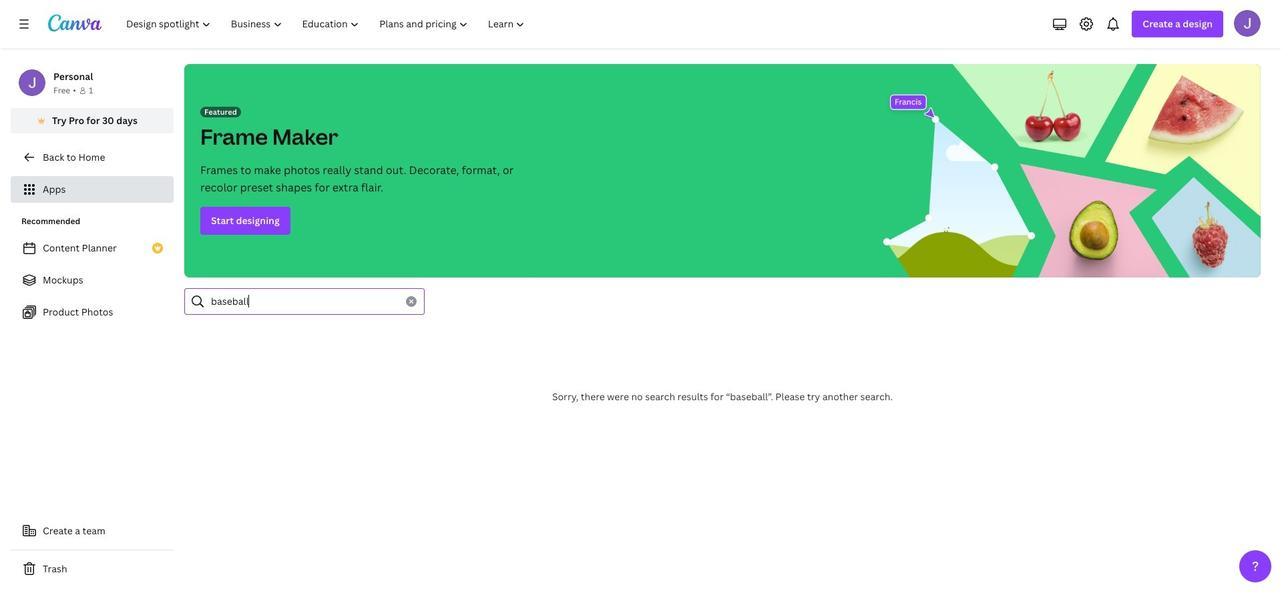 Task type: vqa. For each thing, say whether or not it's contained in the screenshot.
List at left
yes



Task type: describe. For each thing, give the bounding box(es) containing it.
top level navigation element
[[118, 11, 537, 37]]



Task type: locate. For each thing, give the bounding box(es) containing it.
jacob simon image
[[1234, 10, 1261, 37]]

list
[[11, 235, 174, 326]]

a collage of irregular sharp edged shapes. the left-most shape is unfilled and is selected by the user francis. every other shape is filled with an image of a fruit on a colored background. image
[[881, 64, 1261, 278]]

Input field to search for apps search field
[[211, 289, 398, 315]]



